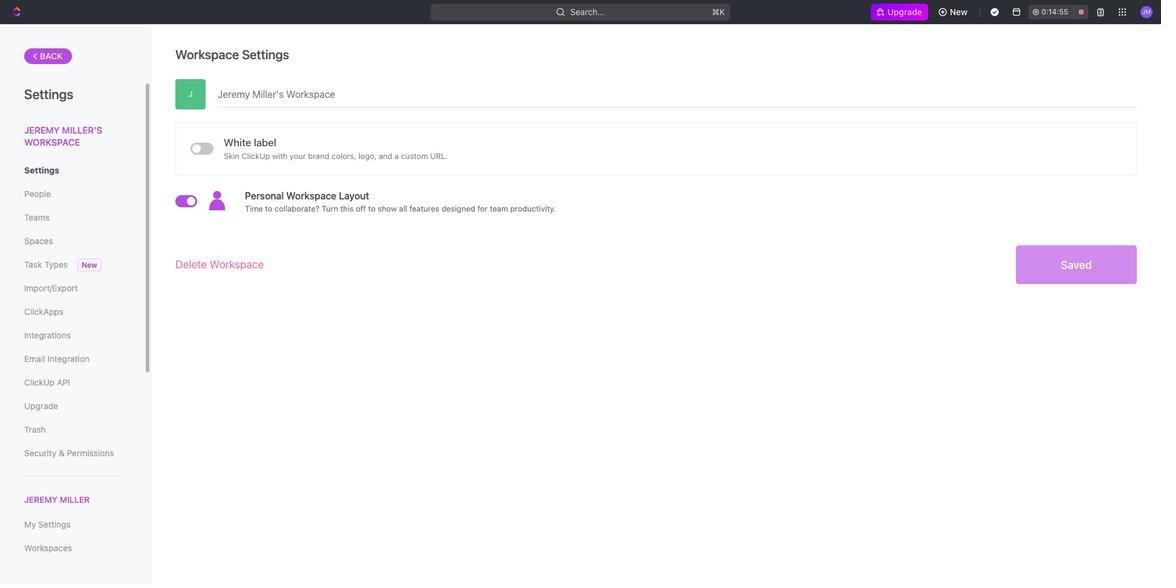 Task type: vqa. For each thing, say whether or not it's contained in the screenshot.
the bottom "List"
no



Task type: locate. For each thing, give the bounding box(es) containing it.
jeremy for jeremy miller
[[24, 495, 58, 505]]

custom
[[401, 151, 428, 161]]

upgrade link left new button
[[871, 4, 929, 21]]

task
[[24, 260, 42, 270]]

trash
[[24, 425, 46, 435]]

1 horizontal spatial to
[[368, 204, 376, 214]]

all
[[399, 204, 407, 214]]

1 horizontal spatial new
[[950, 7, 968, 17]]

colors,
[[332, 151, 356, 161]]

workspace inside jeremy miller's workspace
[[24, 136, 80, 147]]

jeremy left 'miller's'
[[24, 125, 60, 136]]

upgrade link up trash link on the left
[[24, 396, 120, 417]]

j
[[189, 90, 193, 99]]

0 horizontal spatial clickup
[[24, 378, 55, 388]]

0 vertical spatial new
[[950, 7, 968, 17]]

integrations
[[24, 330, 71, 341]]

&
[[59, 448, 65, 459]]

1 to from the left
[[265, 204, 273, 214]]

1 vertical spatial upgrade
[[24, 401, 58, 411]]

api
[[57, 378, 70, 388]]

clickup left api
[[24, 378, 55, 388]]

workspace
[[175, 47, 239, 62], [24, 136, 80, 147], [286, 191, 337, 201], [210, 258, 264, 271]]

0 horizontal spatial to
[[265, 204, 273, 214]]

Team Na﻿me text field
[[218, 79, 1138, 107]]

clickup
[[242, 151, 270, 161], [24, 378, 55, 388]]

layout
[[339, 191, 369, 201]]

security
[[24, 448, 56, 459]]

settings
[[242, 47, 289, 62], [24, 87, 73, 102], [24, 165, 59, 175], [38, 520, 71, 530]]

email
[[24, 354, 45, 364]]

jeremy up the "my settings"
[[24, 495, 58, 505]]

integration
[[47, 354, 90, 364]]

upgrade down clickup api
[[24, 401, 58, 411]]

trash link
[[24, 420, 120, 440]]

clickup api
[[24, 378, 70, 388]]

to down personal
[[265, 204, 273, 214]]

workspace inside "button"
[[210, 258, 264, 271]]

1 vertical spatial clickup
[[24, 378, 55, 388]]

upgrade link
[[871, 4, 929, 21], [24, 396, 120, 417]]

0 horizontal spatial upgrade
[[24, 401, 58, 411]]

to
[[265, 204, 273, 214], [368, 204, 376, 214]]

0 vertical spatial upgrade
[[888, 7, 923, 17]]

1 vertical spatial jeremy
[[24, 495, 58, 505]]

clickup down label
[[242, 151, 270, 161]]

1 jeremy from the top
[[24, 125, 60, 136]]

brand
[[308, 151, 330, 161]]

upgrade
[[888, 7, 923, 17], [24, 401, 58, 411]]

new
[[950, 7, 968, 17], [82, 261, 97, 270]]

time
[[245, 204, 263, 214]]

0 vertical spatial clickup
[[242, 151, 270, 161]]

1 vertical spatial upgrade link
[[24, 396, 120, 417]]

logo,
[[359, 151, 377, 161]]

back link
[[24, 48, 72, 64]]

spaces
[[24, 236, 53, 246]]

teams
[[24, 212, 50, 223]]

permissions
[[67, 448, 114, 459]]

my settings link
[[24, 515, 120, 536]]

clickapps link
[[24, 302, 120, 322]]

2 jeremy from the top
[[24, 495, 58, 505]]

new button
[[934, 2, 975, 22]]

workspace down 'miller's'
[[24, 136, 80, 147]]

security & permissions
[[24, 448, 114, 459]]

jeremy miller
[[24, 495, 90, 505]]

jeremy inside jeremy miller's workspace
[[24, 125, 60, 136]]

security & permissions link
[[24, 444, 120, 464]]

jm button
[[1138, 2, 1157, 22]]

personal
[[245, 191, 284, 201]]

0 horizontal spatial new
[[82, 261, 97, 270]]

your
[[290, 151, 306, 161]]

to right off
[[368, 204, 376, 214]]

saved
[[1061, 259, 1093, 271]]

personal workspace layout time to collaborate? turn this off to show all features designed for team productivity.
[[245, 191, 556, 214]]

delete workspace button
[[175, 252, 264, 278]]

upgrade left new button
[[888, 7, 923, 17]]

workspace up j
[[175, 47, 239, 62]]

0 horizontal spatial upgrade link
[[24, 396, 120, 417]]

with
[[272, 151, 288, 161]]

url.
[[430, 151, 448, 161]]

0 vertical spatial jeremy
[[24, 125, 60, 136]]

turn
[[322, 204, 338, 214]]

1 horizontal spatial clickup
[[242, 151, 270, 161]]

1 vertical spatial new
[[82, 261, 97, 270]]

jeremy for jeremy miller's workspace
[[24, 125, 60, 136]]

workspace up collaborate?
[[286, 191, 337, 201]]

jeremy
[[24, 125, 60, 136], [24, 495, 58, 505]]

delete workspace
[[175, 258, 264, 271]]

1 horizontal spatial upgrade link
[[871, 4, 929, 21]]

white
[[224, 136, 251, 149]]

workspace right delete
[[210, 258, 264, 271]]

⌘k
[[713, 7, 726, 17]]

my settings
[[24, 520, 71, 530]]

upgrade inside settings element
[[24, 401, 58, 411]]



Task type: describe. For each thing, give the bounding box(es) containing it.
miller
[[60, 495, 90, 505]]

my
[[24, 520, 36, 530]]

new inside settings element
[[82, 261, 97, 270]]

miller's
[[62, 125, 102, 136]]

settings element
[[0, 24, 151, 586]]

teams link
[[24, 208, 120, 228]]

email integration link
[[24, 349, 120, 370]]

1 horizontal spatial upgrade
[[888, 7, 923, 17]]

integrations link
[[24, 326, 120, 346]]

spaces link
[[24, 231, 120, 252]]

clickup inside settings element
[[24, 378, 55, 388]]

features
[[410, 204, 440, 214]]

and
[[379, 151, 393, 161]]

clickup api link
[[24, 373, 120, 393]]

show
[[378, 204, 397, 214]]

email integration
[[24, 354, 90, 364]]

people
[[24, 189, 51, 199]]

0 vertical spatial upgrade link
[[871, 4, 929, 21]]

people link
[[24, 184, 120, 205]]

import/export
[[24, 283, 78, 293]]

import/export link
[[24, 278, 120, 299]]

0:14:55
[[1042, 7, 1069, 16]]

for
[[478, 204, 488, 214]]

workspace inside the personal workspace layout time to collaborate? turn this off to show all features designed for team productivity.
[[286, 191, 337, 201]]

2 to from the left
[[368, 204, 376, 214]]

white label skin clickup with your brand colors, logo, and a custom url.
[[224, 136, 448, 161]]

workspaces link
[[24, 539, 120, 559]]

task types
[[24, 260, 68, 270]]

back
[[40, 51, 63, 61]]

search...
[[571, 7, 605, 17]]

team
[[490, 204, 508, 214]]

clickapps
[[24, 307, 64, 317]]

skin
[[224, 151, 240, 161]]

saved button
[[1017, 246, 1138, 284]]

this
[[340, 204, 354, 214]]

collaborate?
[[275, 204, 320, 214]]

productivity.
[[511, 204, 556, 214]]

delete
[[175, 258, 207, 271]]

types
[[44, 260, 68, 270]]

workspaces
[[24, 543, 72, 554]]

workspace settings
[[175, 47, 289, 62]]

jeremy miller's workspace
[[24, 125, 102, 147]]

label
[[254, 136, 276, 149]]

settings link
[[24, 160, 120, 181]]

jm
[[1143, 8, 1152, 15]]

designed
[[442, 204, 476, 214]]

clickup inside white label skin clickup with your brand colors, logo, and a custom url.
[[242, 151, 270, 161]]

new inside new button
[[950, 7, 968, 17]]

0:14:55 button
[[1029, 5, 1089, 19]]

a
[[395, 151, 399, 161]]

off
[[356, 204, 366, 214]]



